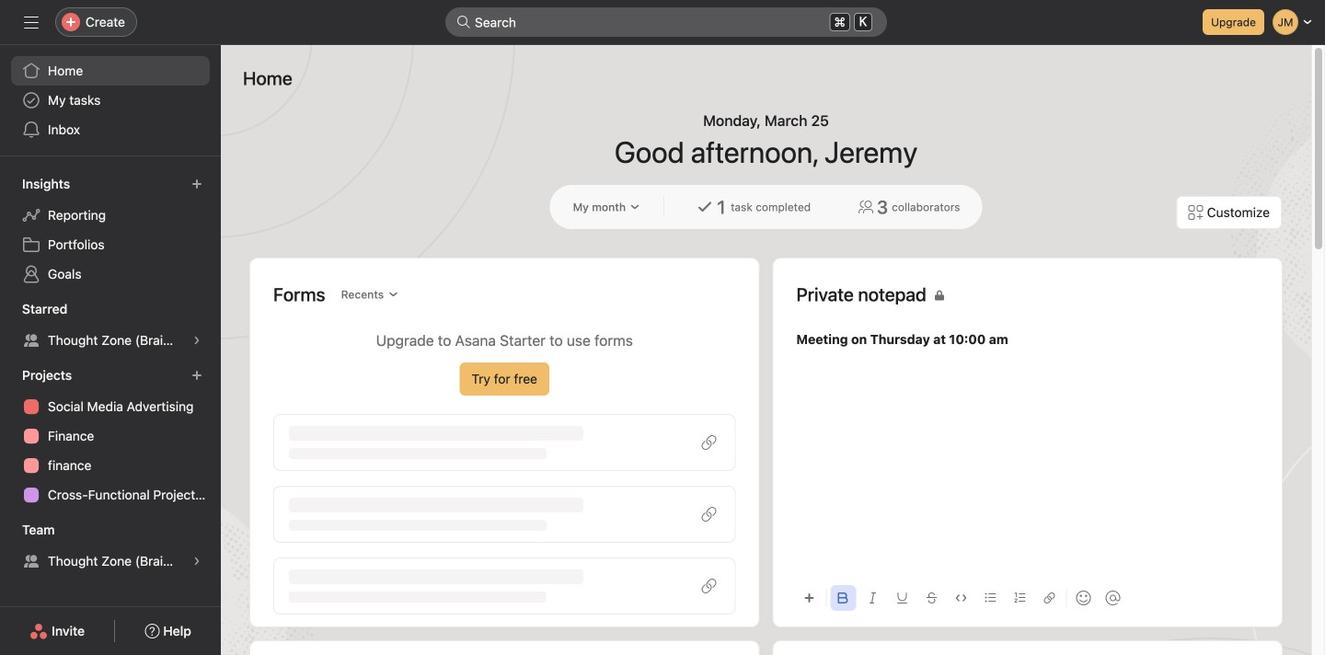Task type: vqa. For each thing, say whether or not it's contained in the screenshot.
second list item
no



Task type: locate. For each thing, give the bounding box(es) containing it.
at mention image
[[1106, 591, 1121, 606]]

1 vertical spatial see details, thought zone (brainstorm space) image
[[191, 556, 202, 567]]

2 see details, thought zone (brainstorm space) image from the top
[[191, 556, 202, 567]]

starred element
[[0, 293, 221, 359]]

teams element
[[0, 514, 221, 580]]

1 see details, thought zone (brainstorm space) image from the top
[[191, 335, 202, 346]]

global element
[[0, 45, 221, 156]]

toolbar
[[797, 577, 1259, 619]]

0 vertical spatial see details, thought zone (brainstorm space) image
[[191, 335, 202, 346]]

italics image
[[867, 593, 879, 604]]

insert an object image
[[804, 593, 815, 604]]

bold image
[[838, 593, 849, 604]]

see details, thought zone (brainstorm space) image inside the starred element
[[191, 335, 202, 346]]

link image
[[1044, 593, 1055, 604]]

prominent image
[[457, 15, 471, 29]]

see details, thought zone (brainstorm space) image
[[191, 335, 202, 346], [191, 556, 202, 567]]

code image
[[956, 593, 967, 604]]

Search tasks, projects, and more text field
[[445, 7, 887, 37]]

see details, thought zone (brainstorm space) image for teams element
[[191, 556, 202, 567]]

None field
[[445, 7, 887, 37]]

see details, thought zone (brainstorm space) image inside teams element
[[191, 556, 202, 567]]



Task type: describe. For each thing, give the bounding box(es) containing it.
insights element
[[0, 168, 221, 293]]

emoji image
[[1076, 591, 1091, 606]]

new insights image
[[191, 179, 202, 190]]

hide sidebar image
[[24, 15, 39, 29]]

numbered list image
[[1015, 593, 1026, 604]]

underline image
[[897, 593, 908, 604]]

bulleted list image
[[985, 593, 996, 604]]

see details, thought zone (brainstorm space) image for the starred element
[[191, 335, 202, 346]]

strikethrough image
[[926, 593, 937, 604]]

projects element
[[0, 359, 221, 514]]

new project or portfolio image
[[191, 370, 202, 381]]



